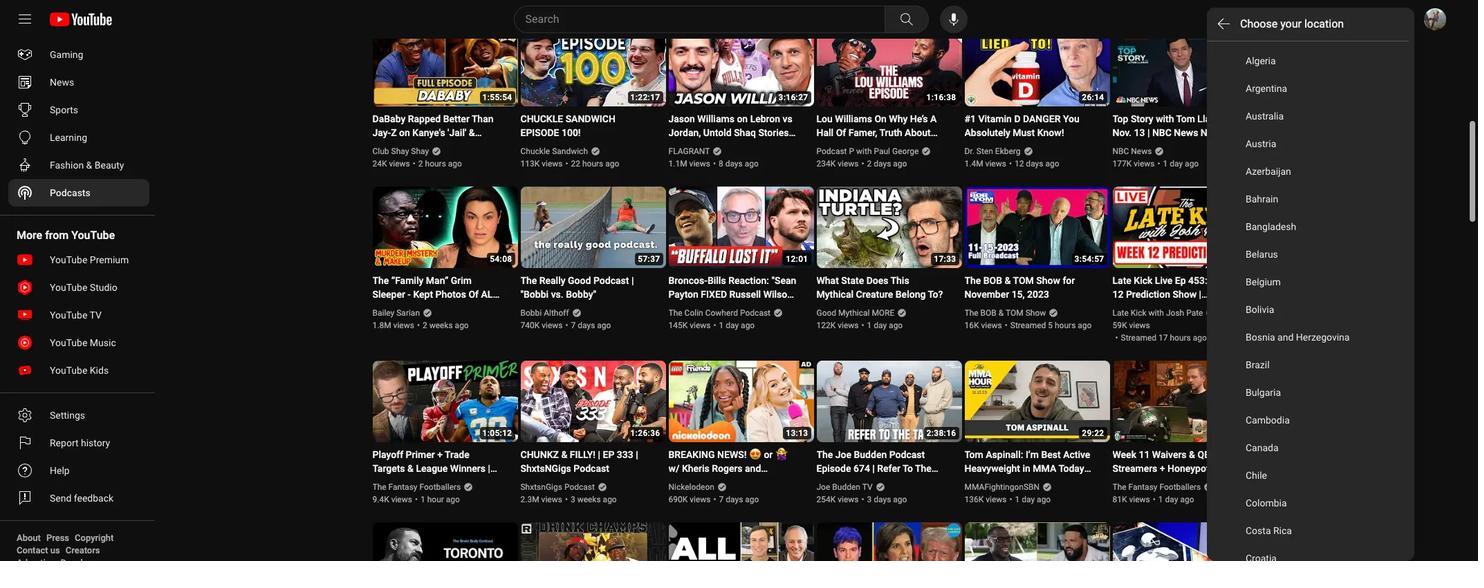 Task type: describe. For each thing, give the bounding box(es) containing it.
he's
[[910, 113, 928, 125]]

nbc news
[[1113, 147, 1153, 156]]

1:05:12 link
[[373, 361, 518, 444]]

& inside the "family man" grim sleeper - kept photos of all his victims? | mystery & makeup | bailey sarian
[[472, 303, 478, 314]]

| inside week 11 waivers & qb streamers + honeypot players | fantasy football 2023 - ep. 1503
[[1148, 477, 1150, 489]]

reaction:
[[729, 275, 770, 286]]

7 days ago for bobby"
[[571, 321, 611, 331]]

2 weeks ago
[[423, 321, 469, 331]]

- inside the top story with tom llamas - nov. 13 | nbc news now
[[1232, 113, 1235, 125]]

choose your location
[[1241, 17, 1345, 30]]

24k views
[[373, 159, 410, 169]]

d
[[1015, 113, 1021, 125]]

ago right 5
[[1078, 321, 1092, 331]]

kick for with
[[1131, 309, 1147, 318]]

show inside "late kick live ep 453: week 12 prediction show | coaching searches | new jp poll | heisman thoughts"
[[1173, 289, 1197, 300]]

in inside jason williams on lebron vs jordan, untold shaq stories in the nba, & dwight howard gay rumors
[[669, 141, 677, 152]]

& inside jason williams on lebron vs jordan, untold shaq stories in the nba, & dwight howard gay rumors
[[719, 141, 725, 152]]

podcast up 234k
[[817, 147, 847, 156]]

| inside the top story with tom llamas - nov. 13 | nbc news now
[[1148, 127, 1150, 138]]

top story with tom llamas - nov. 13 | nbc news now link
[[1113, 112, 1242, 140]]

broncos-bills reaction: "sean payton fixed russell wilson," bills have "peaked" | colin cowherd nfl
[[669, 275, 797, 328]]

1 for in
[[1016, 495, 1020, 505]]

bailey inside the "family man" grim sleeper - kept photos of all his victims? | mystery & makeup | bailey sarian
[[415, 317, 441, 328]]

ago for playoff primer + trade targets & league winners | fantasy football 2023 - ep. 1504
[[446, 495, 460, 505]]

57 minutes, 37 seconds element
[[638, 255, 661, 264]]

budden inside joe budden tv link
[[833, 483, 861, 493]]

7 days ago for rogers
[[719, 495, 759, 505]]

the right 'to'
[[916, 464, 932, 475]]

bobbi
[[521, 309, 542, 318]]

53:23
[[1231, 429, 1253, 439]]

kick for live
[[1134, 275, 1153, 286]]

sleeper
[[373, 289, 405, 300]]

must
[[1013, 127, 1035, 138]]

beauty
[[95, 160, 124, 171]]

week inside "late kick live ep 453: week 12 prediction show | coaching searches | new jp poll | heisman thoughts"
[[1210, 275, 1234, 286]]

2.3m
[[521, 495, 540, 505]]

1 day ago for in
[[1016, 495, 1051, 505]]

more
[[872, 309, 895, 318]]

the fantasy footballers link for fantasy
[[1113, 482, 1202, 494]]

0 horizontal spatial bailey
[[373, 309, 395, 318]]

colombia
[[1246, 498, 1288, 509]]

really
[[540, 275, 566, 286]]

with for paul
[[857, 147, 872, 156]]

the bob & tom show for november 15, 2023 link
[[965, 274, 1094, 302]]

16k views
[[965, 321, 1003, 331]]

williams for of
[[835, 113, 873, 125]]

views for dababy rapped better than jay-z on kanye's 'jail' & picked lamelo ball over victor wembanyama
[[389, 159, 410, 169]]

george
[[893, 147, 919, 156]]

coaching
[[1113, 303, 1154, 314]]

54 minutes, 8 seconds element
[[490, 255, 512, 264]]

send feedback
[[50, 493, 114, 504]]

podcast up 3 weeks ago
[[565, 483, 595, 493]]

the for 57:37 link
[[521, 275, 537, 286]]

| inside the joe budden podcast episode 674 | refer to the tag
[[873, 464, 875, 475]]

tom inside the top story with tom llamas - nov. 13 | nbc news now
[[1177, 113, 1196, 125]]

1:26:36 link
[[521, 361, 666, 444]]

podcast inside the really good podcast | "bobbi vs. bobby"
[[594, 275, 629, 286]]

ago for jason williams on lebron vs jordan, untold shaq stories in the nba, & dwight howard gay rumors
[[745, 159, 759, 169]]

cowherd inside the broncos-bills reaction: "sean payton fixed russell wilson," bills have "peaked" | colin cowherd nfl
[[669, 317, 707, 328]]

streamed inside '59k views streamed 17 hours ago'
[[1121, 334, 1157, 343]]

views for what state does this mythical creature belong to?
[[838, 321, 859, 331]]

1:09:06
[[1223, 255, 1253, 264]]

177k views
[[1113, 159, 1155, 169]]

12 minutes, 1 second element
[[786, 255, 809, 264]]

fantasy inside week 11 waivers & qb streamers + honeypot players | fantasy football 2023 - ep. 1503
[[1152, 477, 1186, 489]]

1504
[[373, 491, 395, 502]]

ep. inside week 11 waivers & qb streamers + honeypot players | fantasy football 2023 - ep. 1503
[[1143, 491, 1157, 502]]

active
[[1064, 450, 1091, 461]]

the for 'playoff primer + trade targets & league winners | fantasy football 2023 - ep. 1504' link
[[373, 483, 387, 493]]

shxtsngigs
[[521, 483, 563, 493]]

15,
[[1012, 289, 1025, 300]]

avatar image image
[[1425, 8, 1447, 30]]

days for know!
[[1027, 159, 1044, 169]]

tom for the bob & tom show
[[1006, 309, 1024, 318]]

of inside the "family man" grim sleeper - kept photos of all his victims? | mystery & makeup | bailey sarian
[[469, 289, 479, 300]]

hours right 22
[[583, 159, 604, 169]]

top
[[1113, 113, 1129, 125]]

rapped
[[408, 113, 441, 125]]

lou williams on why he's a hall of famer, truth about the bubble & allen iverson's influence | ep 29 link
[[817, 112, 946, 166]]

howard
[[760, 141, 794, 152]]

about inside lou williams on why he's a hall of famer, truth about the bubble & allen iverson's influence | ep 29
[[905, 127, 931, 138]]

than
[[472, 113, 494, 125]]

sarian inside the "family man" grim sleeper - kept photos of all his victims? | mystery & makeup | bailey sarian
[[443, 317, 471, 328]]

2 for |
[[423, 321, 427, 331]]

youtube for tv
[[50, 310, 87, 321]]

days for shaq
[[726, 159, 743, 169]]

z
[[391, 127, 397, 138]]

#1
[[965, 113, 976, 125]]

81k
[[1113, 495, 1128, 505]]

and inside breaking news! 😍 or 🙅‍♀️ w/ kheris rogers and pressley hosbach i lego friends podcast ep 13
[[745, 464, 761, 475]]

3 for refer
[[867, 495, 872, 505]]

weeks for shxtsngigs
[[578, 495, 601, 505]]

the for the bob & tom show for november 15, 2023 link
[[965, 309, 979, 318]]

& inside the bob & tom show for november 15, 2023
[[1005, 275, 1011, 286]]

costa
[[1246, 526, 1272, 537]]

day for nov.
[[1170, 159, 1183, 169]]

help
[[50, 466, 70, 477]]

about inside about press copyright contact us creators
[[17, 534, 41, 544]]

views for the bob & tom show for november 15, 2023
[[982, 321, 1003, 331]]

this
[[891, 275, 910, 286]]

1.4m
[[965, 159, 984, 169]]

8
[[719, 159, 724, 169]]

12:01 link
[[669, 187, 814, 270]]

good inside the really good podcast | "bobbi vs. bobby"
[[568, 275, 591, 286]]

have
[[690, 303, 710, 314]]

ago for top story with tom llamas - nov. 13 | nbc news now
[[1185, 159, 1199, 169]]

choose
[[1241, 17, 1278, 30]]

joe budden tv link
[[817, 482, 874, 494]]

the for 3:54:57 link
[[965, 275, 981, 286]]

254k
[[817, 495, 836, 505]]

the inside lou williams on why he's a hall of famer, truth about the bubble & allen iverson's influence | ep 29
[[817, 141, 833, 152]]

in inside tom aspinall: i'm best active heavyweight in mma today | the mma hour
[[1023, 464, 1031, 475]]

the fantasy footballers link for football
[[373, 482, 462, 494]]

fashion & beauty
[[50, 160, 124, 171]]

ago inside '59k views streamed 17 hours ago'
[[1194, 334, 1207, 343]]

the for broncos-bills reaction: "sean payton fixed russell wilson," bills have "peaked" | colin cowherd nfl link
[[669, 309, 683, 318]]

- inside playoff primer + trade targets & league winners | fantasy football 2023 - ep. 1504
[[471, 477, 474, 489]]

llamas
[[1198, 113, 1230, 125]]

dababy rapped better than jay-z on kanye's 'jail' & picked lamelo ball over victor wembanyama
[[373, 113, 494, 166]]

nickelodeon link
[[669, 482, 716, 494]]

austria
[[1246, 138, 1277, 149]]

i
[[749, 477, 752, 489]]

ago for tom aspinall: i'm best active heavyweight in mma today | the mma hour
[[1037, 495, 1051, 505]]

1 for belong
[[867, 321, 872, 331]]

ago for dababy rapped better than jay-z on kanye's 'jail' & picked lamelo ball over victor wembanyama
[[448, 159, 462, 169]]

'jail'
[[448, 127, 467, 138]]

views for week 11 waivers & qb streamers + honeypot players | fantasy football 2023 - ep. 1503
[[1130, 495, 1151, 505]]

2 hours ago
[[419, 159, 462, 169]]

chuckle sandwich episode 100!
[[521, 113, 616, 138]]

days for refer
[[874, 495, 892, 505]]

0 horizontal spatial 12
[[1015, 159, 1024, 169]]

colin inside the broncos-bills reaction: "sean payton fixed russell wilson," bills have "peaked" | colin cowherd nfl
[[758, 303, 780, 314]]

thoughts
[[1178, 317, 1219, 328]]

views for the joe budden podcast episode 674 | refer to the tag
[[838, 495, 859, 505]]

late kick live ep 453: week 12 prediction show | coaching searches | new jp poll | heisman thoughts
[[1113, 275, 1237, 328]]

learning
[[50, 132, 87, 143]]

views for playoff primer + trade targets & league winners | fantasy football 2023 - ep. 1504
[[391, 495, 412, 505]]

0 horizontal spatial tv
[[90, 310, 102, 321]]

3 for shxtsngigs
[[571, 495, 576, 505]]

+ inside week 11 waivers & qb streamers + honeypot players | fantasy football 2023 - ep. 1503
[[1160, 464, 1166, 475]]

chunkz & filly! | ep 333 | shxtsngigs podcast
[[521, 450, 639, 475]]

tom inside tom aspinall: i'm best active heavyweight in mma today | the mma hour
[[965, 450, 984, 461]]

news inside the top story with tom llamas - nov. 13 | nbc news now
[[1175, 127, 1199, 138]]

1 day ago for +
[[1159, 495, 1195, 505]]

0 horizontal spatial bills
[[669, 303, 687, 314]]

vs.
[[551, 289, 564, 300]]

days for rogers
[[726, 495, 743, 505]]

2023 inside the bob & tom show for november 15, 2023
[[1028, 289, 1050, 300]]

ago for the "family man" grim sleeper - kept photos of all his victims? | mystery & makeup | bailey sarian
[[455, 321, 469, 331]]

the for week 11 waivers & qb streamers + honeypot players | fantasy football 2023 - ep. 1503 link at the bottom right
[[1113, 483, 1127, 493]]

the colin cowherd podcast
[[669, 309, 771, 318]]

copyright link
[[75, 533, 114, 545]]

for
[[1063, 275, 1076, 286]]

press
[[46, 534, 69, 544]]

views for chunkz & filly! | ep 333 | shxtsngigs podcast
[[542, 495, 563, 505]]

creators link
[[66, 545, 100, 558]]

broncos-
[[669, 275, 708, 286]]

177k
[[1113, 159, 1132, 169]]

tom for the bob & tom show for november 15, 2023
[[1014, 275, 1034, 286]]

0 horizontal spatial sarian
[[397, 309, 420, 318]]

1 hour, 5 minutes, 12 seconds element
[[483, 429, 512, 439]]

views for broncos-bills reaction: "sean payton fixed russell wilson," bills have "peaked" | colin cowherd nfl
[[690, 321, 711, 331]]

pate
[[1187, 309, 1204, 318]]

54:08 link
[[373, 187, 518, 270]]

ep. inside playoff primer + trade targets & league winners | fantasy football 2023 - ep. 1504
[[477, 477, 490, 489]]

3:16:27
[[779, 93, 809, 102]]

1 hour, 26 minutes, 36 seconds element
[[631, 429, 661, 439]]

location
[[1305, 17, 1345, 30]]

mystery
[[434, 303, 469, 314]]

ago for chuckle sandwich episode 100!
[[606, 159, 620, 169]]

primer
[[406, 450, 435, 461]]

breaking news! 😍 or 🙅‍♀️ w/ kheris rogers and pressley hosbach i lego friends podcast ep 13
[[669, 450, 788, 502]]

bob for the bob & tom show
[[981, 309, 997, 318]]

hours inside '59k views streamed 17 hours ago'
[[1171, 334, 1192, 343]]

vitamin
[[979, 113, 1012, 125]]

footballers for football
[[420, 483, 461, 493]]

13 inside breaking news! 😍 or 🙅‍♀️ w/ kheris rogers and pressley hosbach i lego friends podcast ep 13
[[755, 491, 766, 502]]

late for late kick with josh pate
[[1113, 309, 1129, 318]]

the bob & tom show for november 15, 2023
[[965, 275, 1076, 300]]

ago for breaking news! 😍 or 🙅‍♀️ w/ kheris rogers and pressley hosbach i lego friends podcast ep 13
[[746, 495, 759, 505]]

colin inside 'link'
[[685, 309, 704, 318]]

0 horizontal spatial news
[[50, 77, 74, 88]]

chile
[[1246, 471, 1268, 482]]

shxtsngigs
[[521, 464, 572, 475]]

+ inside playoff primer + trade targets & league winners | fantasy football 2023 - ep. 1504
[[437, 450, 443, 461]]

you
[[1064, 113, 1080, 125]]

ago for #1 vitamin d danger you absolutely must know!
[[1046, 159, 1060, 169]]

#1 vitamin d danger you absolutely must know! link
[[965, 112, 1094, 140]]

views for jason williams on lebron vs jordan, untold shaq stories in the nba, & dwight howard gay rumors
[[690, 159, 711, 169]]

13 inside the top story with tom llamas - nov. 13 | nbc news now
[[1135, 127, 1146, 138]]

& inside chunkz & filly! | ep 333 | shxtsngigs podcast
[[561, 450, 568, 461]]

bubble
[[836, 141, 866, 152]]

81k views
[[1113, 495, 1151, 505]]

youtube up youtube premium
[[71, 229, 115, 242]]

1.8m
[[373, 321, 391, 331]]

late kick with josh pate link
[[1113, 307, 1205, 320]]

fixed
[[701, 289, 727, 300]]

cowherd inside the colin cowherd podcast 'link'
[[706, 309, 738, 318]]

bahrain
[[1246, 194, 1279, 205]]

1 hour, 9 minutes, 6 seconds element
[[1223, 255, 1253, 264]]



Task type: vqa. For each thing, say whether or not it's contained in the screenshot.


Task type: locate. For each thing, give the bounding box(es) containing it.
2 vertical spatial news
[[1132, 147, 1153, 156]]

day down "hour" in the bottom right of the page
[[1022, 495, 1035, 505]]

chunkz
[[521, 450, 559, 461]]

tom up "15,"
[[1014, 275, 1034, 286]]

the fantasy footballers for fantasy
[[1113, 483, 1202, 493]]

the inside the bob & tom show for november 15, 2023
[[965, 275, 981, 286]]

fantasy up 1503
[[1152, 477, 1186, 489]]

1 williams from the left
[[698, 113, 735, 125]]

shxtsngigs podcast link
[[521, 482, 596, 494]]

1 horizontal spatial sarian
[[443, 317, 471, 328]]

1 horizontal spatial the fantasy footballers
[[1113, 483, 1202, 493]]

0 vertical spatial ep.
[[477, 477, 490, 489]]

youtube
[[71, 229, 115, 242], [50, 255, 87, 266], [50, 282, 87, 293], [50, 310, 87, 321], [50, 338, 87, 349], [50, 365, 87, 376]]

9.4k
[[373, 495, 389, 505]]

youtube tv
[[50, 310, 102, 321]]

shay
[[391, 147, 409, 156], [411, 147, 429, 156]]

hours down ball
[[425, 159, 446, 169]]

2 football from the left
[[1189, 477, 1224, 489]]

5
[[1049, 321, 1053, 331]]

youtube for kids
[[50, 365, 87, 376]]

joe inside the joe budden podcast episode 674 | refer to the tag
[[836, 450, 852, 461]]

kanye's
[[413, 127, 445, 138]]

& inside week 11 waivers & qb streamers + honeypot players | fantasy football 2023 - ep. 1503
[[1190, 450, 1196, 461]]

the inside the really good podcast | "bobbi vs. bobby"
[[521, 275, 537, 286]]

prediction
[[1127, 289, 1171, 300]]

nbc news link
[[1113, 145, 1153, 158]]

0 vertical spatial of
[[836, 127, 847, 138]]

stories
[[759, 127, 789, 138]]

youtube studio link
[[8, 274, 149, 302], [8, 274, 149, 302]]

or
[[764, 450, 773, 461]]

1 vertical spatial news
[[1175, 127, 1199, 138]]

mythical inside good mythical more link
[[839, 309, 870, 318]]

1 day ago for nov.
[[1164, 159, 1199, 169]]

7 right 740k views
[[571, 321, 576, 331]]

1 horizontal spatial on
[[737, 113, 748, 125]]

playoff primer + trade targets & league winners | fantasy football 2023 - ep. 1504 link
[[373, 448, 501, 502]]

views down joe budden tv link at the right of page
[[838, 495, 859, 505]]

0 vertical spatial 7
[[571, 321, 576, 331]]

bosnia and herzegovina
[[1246, 332, 1350, 343]]

0 horizontal spatial nbc
[[1113, 147, 1130, 156]]

days down hosbach
[[726, 495, 743, 505]]

0 horizontal spatial tom
[[965, 450, 984, 461]]

1 horizontal spatial ep
[[864, 155, 876, 166]]

2 for bubble
[[867, 159, 872, 169]]

days down the must
[[1027, 159, 1044, 169]]

settings
[[50, 410, 85, 421]]

2 down lamelo
[[419, 159, 423, 169]]

williams up famer,
[[835, 113, 873, 125]]

2
[[419, 159, 423, 169], [867, 159, 872, 169], [423, 321, 427, 331]]

0 horizontal spatial and
[[745, 464, 761, 475]]

top story with tom llamas - nov. 13 | nbc news now
[[1113, 113, 1235, 138]]

episode
[[817, 464, 852, 475]]

brazil link
[[1208, 352, 1410, 379], [1208, 352, 1410, 379]]

1.4m views
[[965, 159, 1007, 169]]

12 up coaching
[[1113, 289, 1124, 300]]

0 horizontal spatial 13
[[755, 491, 766, 502]]

0 horizontal spatial the fantasy footballers link
[[373, 482, 462, 494]]

1:09:06 link
[[1113, 187, 1258, 270]]

1 vertical spatial ep
[[741, 491, 752, 502]]

1 vertical spatial late
[[1113, 309, 1129, 318]]

bob for the bob & tom show for november 15, 2023
[[984, 275, 1003, 286]]

2 vertical spatial 2023
[[1113, 491, 1135, 502]]

heisman
[[1137, 317, 1176, 328]]

of left the all
[[469, 289, 479, 300]]

nbc down story
[[1153, 127, 1172, 138]]

0 vertical spatial tom
[[1014, 275, 1034, 286]]

1 right 81k views
[[1159, 495, 1164, 505]]

0 horizontal spatial on
[[399, 127, 410, 138]]

budden inside the joe budden podcast episode 674 | refer to the tag
[[854, 450, 887, 461]]

days for of
[[874, 159, 892, 169]]

the fantasy footballers up hour
[[373, 483, 461, 493]]

0 vertical spatial 12
[[1015, 159, 1024, 169]]

1 vertical spatial 7 days ago
[[719, 495, 759, 505]]

sarian up 1.8m views at the left bottom of page
[[397, 309, 420, 318]]

ep inside "late kick live ep 453: week 12 prediction show | coaching searches | new jp poll | heisman thoughts"
[[1176, 275, 1187, 286]]

1 vertical spatial 13
[[755, 491, 766, 502]]

0 vertical spatial late
[[1113, 275, 1132, 286]]

budden up 674
[[854, 450, 887, 461]]

the really good podcast | "bobbi vs. bobby" link
[[521, 274, 649, 302]]

podcast inside breaking news! 😍 or 🙅‍♀️ w/ kheris rogers and pressley hosbach i lego friends podcast ep 13
[[703, 491, 739, 502]]

qb
[[1198, 450, 1211, 461]]

views for top story with tom llamas - nov. 13 | nbc news now
[[1134, 159, 1155, 169]]

234k views
[[817, 159, 859, 169]]

0 vertical spatial nbc
[[1153, 127, 1172, 138]]

42 minutes, 52 seconds element
[[1231, 93, 1253, 102]]

the up 9.4k
[[373, 483, 387, 493]]

fashion & beauty link
[[8, 152, 149, 179], [8, 152, 149, 179]]

0 horizontal spatial 2023
[[447, 477, 469, 489]]

footballers
[[420, 483, 461, 493], [1160, 483, 1202, 493]]

0 horizontal spatial 7
[[571, 321, 576, 331]]

1 shay from the left
[[391, 147, 409, 156]]

ago down the mystery
[[455, 321, 469, 331]]

bills down the payton
[[669, 303, 687, 314]]

i'm
[[1026, 450, 1039, 461]]

ago down george
[[894, 159, 908, 169]]

week inside week 11 waivers & qb streamers + honeypot players | fantasy football 2023 - ep. 1503
[[1113, 450, 1137, 461]]

youtube studio
[[50, 282, 117, 293]]

week up streamers
[[1113, 450, 1137, 461]]

1 vertical spatial show
[[1173, 289, 1197, 300]]

views for chuckle sandwich episode 100!
[[542, 159, 563, 169]]

1 horizontal spatial streamed
[[1121, 334, 1157, 343]]

1 3 from the left
[[571, 495, 576, 505]]

the inside the bob & tom show link
[[965, 309, 979, 318]]

ago down chunkz & filly! | ep 333 | shxtsngigs podcast link
[[603, 495, 617, 505]]

williams inside jason williams on lebron vs jordan, untold shaq stories in the nba, & dwight howard gay rumors
[[698, 113, 735, 125]]

1 horizontal spatial nbc
[[1153, 127, 1172, 138]]

weeks for photos
[[429, 321, 453, 331]]

1 horizontal spatial mma
[[1033, 464, 1057, 475]]

good
[[568, 275, 591, 286], [817, 309, 837, 318]]

+
[[437, 450, 443, 461], [1160, 464, 1166, 475]]

ago down tom aspinall: i'm best active heavyweight in mma today | the mma hour "link"
[[1037, 495, 1051, 505]]

7 days ago down i
[[719, 495, 759, 505]]

sten
[[977, 147, 994, 156]]

0 vertical spatial bills
[[708, 275, 726, 286]]

good mythical more
[[817, 309, 895, 318]]

good up bobby"
[[568, 275, 591, 286]]

1 football from the left
[[409, 477, 444, 489]]

29:22 link
[[965, 361, 1110, 444]]

nbc inside the top story with tom llamas - nov. 13 | nbc news now
[[1153, 127, 1172, 138]]

ago down know!
[[1046, 159, 1060, 169]]

0 horizontal spatial ep
[[741, 491, 752, 502]]

ago right 22
[[606, 159, 620, 169]]

youtube up youtube music
[[50, 310, 87, 321]]

1 footballers from the left
[[420, 483, 461, 493]]

and right bosnia
[[1278, 332, 1294, 343]]

0 horizontal spatial week
[[1113, 450, 1137, 461]]

& inside lou williams on why he's a hall of famer, truth about the bubble & allen iverson's influence | ep 29
[[868, 141, 874, 152]]

ago for lou williams on why he's a hall of famer, truth about the bubble & allen iverson's influence | ep 29
[[894, 159, 908, 169]]

views for the really good podcast | "bobbi vs. bobby"
[[542, 321, 563, 331]]

youtube for premium
[[50, 255, 87, 266]]

news up sports
[[50, 77, 74, 88]]

kick right poll
[[1131, 309, 1147, 318]]

136k
[[965, 495, 984, 505]]

ep left 333
[[603, 450, 615, 461]]

0 vertical spatial joe
[[836, 450, 852, 461]]

views down chuckle sandwich
[[542, 159, 563, 169]]

league
[[416, 464, 448, 475]]

show up streamed 5 hours ago
[[1026, 309, 1046, 318]]

bob inside the bob & tom show for november 15, 2023
[[984, 275, 1003, 286]]

podcast inside chunkz & filly! | ep 333 | shxtsngigs podcast
[[574, 464, 610, 475]]

on right z on the left of the page
[[399, 127, 410, 138]]

1 vertical spatial mythical
[[839, 309, 870, 318]]

16k
[[965, 321, 980, 331]]

with inside podcast p with paul george link
[[857, 147, 872, 156]]

jay-
[[373, 127, 391, 138]]

the fantasy footballers up 81k views
[[1113, 483, 1202, 493]]

2023 inside playoff primer + trade targets & league winners | fantasy football 2023 - ep. 1504
[[447, 477, 469, 489]]

ep inside chunkz & filly! | ep 333 | shxtsngigs podcast
[[603, 450, 615, 461]]

0 vertical spatial on
[[737, 113, 748, 125]]

2 horizontal spatial 2023
[[1113, 491, 1135, 502]]

7 for bobby"
[[571, 321, 576, 331]]

youtube for studio
[[50, 282, 87, 293]]

1 hour, 16 minutes, 38 seconds element
[[927, 93, 957, 102]]

0 vertical spatial and
[[1278, 332, 1294, 343]]

1 day ago down top story with tom llamas - nov. 13 | nbc news now link
[[1164, 159, 1199, 169]]

0 horizontal spatial ep.
[[477, 477, 490, 489]]

views inside '59k views streamed 17 hours ago'
[[1130, 321, 1151, 331]]

fantasy inside playoff primer + trade targets & league winners | fantasy football 2023 - ep. 1504
[[373, 477, 407, 489]]

0 horizontal spatial football
[[409, 477, 444, 489]]

pressley
[[669, 477, 706, 489]]

2:38:16
[[927, 429, 957, 439]]

waivers
[[1153, 450, 1187, 461]]

2 the fantasy footballers link from the left
[[1113, 482, 1202, 494]]

0 vertical spatial kick
[[1134, 275, 1153, 286]]

youtube tv link
[[8, 302, 149, 329], [8, 302, 149, 329]]

0 horizontal spatial ep
[[603, 450, 615, 461]]

1 horizontal spatial williams
[[835, 113, 873, 125]]

days right 8
[[726, 159, 743, 169]]

1 horizontal spatial in
[[1023, 464, 1031, 475]]

2 for ball
[[419, 159, 423, 169]]

0 vertical spatial streamed
[[1011, 321, 1047, 331]]

tom inside the bob & tom show for november 15, 2023
[[1014, 275, 1034, 286]]

hours right 17
[[1171, 334, 1192, 343]]

ep inside breaking news! 😍 or 🙅‍♀️ w/ kheris rogers and pressley hosbach i lego friends podcast ep 13
[[741, 491, 752, 502]]

12
[[1015, 159, 1024, 169], [1113, 289, 1124, 300]]

on inside dababy rapped better than jay-z on kanye's 'jail' & picked lamelo ball over victor wembanyama
[[399, 127, 410, 138]]

williams for shaq
[[698, 113, 735, 125]]

days down refer
[[874, 495, 892, 505]]

0 vertical spatial +
[[437, 450, 443, 461]]

podcast inside the joe budden podcast episode 674 | refer to the tag
[[890, 450, 925, 461]]

3 hours, 54 minutes, 57 seconds element
[[1075, 255, 1105, 264]]

shxtsngigs podcast
[[521, 483, 595, 493]]

views down coaching
[[1130, 321, 1151, 331]]

good inside good mythical more link
[[817, 309, 837, 318]]

0 horizontal spatial mma
[[984, 477, 1007, 489]]

|
[[1148, 127, 1150, 138], [859, 155, 862, 166], [632, 275, 634, 286], [1200, 289, 1202, 300], [429, 303, 432, 314], [753, 303, 755, 314], [1199, 303, 1202, 314], [410, 317, 412, 328], [1132, 317, 1135, 328], [598, 450, 601, 461], [636, 450, 639, 461], [488, 464, 491, 475], [873, 464, 875, 475], [1087, 464, 1090, 475], [1148, 477, 1150, 489]]

1 hour, 55 minutes, 54 seconds element
[[483, 93, 512, 102]]

day for +
[[1166, 495, 1179, 505]]

1 late from the top
[[1113, 275, 1132, 286]]

2 williams from the left
[[835, 113, 873, 125]]

ago for week 11 waivers & qb streamers + honeypot players | fantasy football 2023 - ep. 1503
[[1181, 495, 1195, 505]]

fantasy up 9.4k views
[[389, 483, 418, 493]]

ago down dwight
[[745, 159, 759, 169]]

day for russell
[[726, 321, 739, 331]]

1 horizontal spatial +
[[1160, 464, 1166, 475]]

0 horizontal spatial about
[[17, 534, 41, 544]]

football inside playoff primer + trade targets & league winners | fantasy football 2023 - ep. 1504
[[409, 477, 444, 489]]

7 for rogers
[[719, 495, 724, 505]]

williams inside lou williams on why he's a hall of famer, truth about the bubble & allen iverson's influence | ep 29
[[835, 113, 873, 125]]

views down dr. sten ekberg 'link'
[[986, 159, 1007, 169]]

674
[[854, 464, 870, 475]]

over
[[458, 141, 476, 152]]

views for the "family man" grim sleeper - kept photos of all his victims? | mystery & makeup | bailey sarian
[[393, 321, 414, 331]]

13 down story
[[1135, 127, 1146, 138]]

podcast inside 'link'
[[740, 309, 771, 318]]

1 horizontal spatial joe
[[836, 450, 852, 461]]

2 vertical spatial with
[[1149, 309, 1165, 318]]

113k
[[521, 159, 540, 169]]

1 vertical spatial kick
[[1131, 309, 1147, 318]]

day for in
[[1022, 495, 1035, 505]]

the up 16k
[[965, 309, 979, 318]]

the inside the colin cowherd podcast 'link'
[[669, 309, 683, 318]]

the joe budden podcast episode 674 | refer to the tag link
[[817, 448, 946, 489]]

views for lou williams on why he's a hall of famer, truth about the bubble & allen iverson's influence | ep 29
[[838, 159, 859, 169]]

| inside the broncos-bills reaction: "sean payton fixed russell wilson," bills have "peaked" | colin cowherd nfl
[[753, 303, 755, 314]]

2 late from the top
[[1113, 309, 1129, 318]]

7 days ago down bobby"
[[571, 321, 611, 331]]

1 vertical spatial tv
[[863, 483, 873, 493]]

in down the i'm
[[1023, 464, 1031, 475]]

late inside late kick with josh pate link
[[1113, 309, 1129, 318]]

views down p
[[838, 159, 859, 169]]

ep. down winners
[[477, 477, 490, 489]]

ago right hour
[[446, 495, 460, 505]]

day for belong
[[874, 321, 887, 331]]

1 horizontal spatial week
[[1210, 275, 1234, 286]]

ep inside lou williams on why he's a hall of famer, truth about the bubble & allen iverson's influence | ep 29
[[864, 155, 876, 166]]

ago for broncos-bills reaction: "sean payton fixed russell wilson," bills have "peaked" | colin cowherd nfl
[[741, 321, 755, 331]]

views down nbc news link
[[1134, 159, 1155, 169]]

29 minutes, 22 seconds element
[[1083, 429, 1105, 439]]

late for late kick live ep 453: week 12 prediction show | coaching searches | new jp poll | heisman thoughts
[[1113, 275, 1132, 286]]

day down the honeypot
[[1166, 495, 1179, 505]]

| inside playoff primer + trade targets & league winners | fantasy football 2023 - ep. 1504
[[488, 464, 491, 475]]

mythical down what
[[817, 289, 854, 300]]

12 inside "late kick live ep 453: week 12 prediction show | coaching searches | new jp poll | heisman thoughts"
[[1113, 289, 1124, 300]]

views down club shay shay
[[389, 159, 410, 169]]

day down more
[[874, 321, 887, 331]]

rogers
[[712, 464, 743, 475]]

joe up episode
[[836, 450, 852, 461]]

views for #1 vitamin d danger you absolutely must know!
[[986, 159, 1007, 169]]

chunkz & filly! | ep 333 | shxtsngigs podcast link
[[521, 448, 649, 476]]

youtube up youtube tv
[[50, 282, 87, 293]]

show for the bob & tom show
[[1026, 309, 1046, 318]]

0 vertical spatial budden
[[854, 450, 887, 461]]

2 the fantasy footballers from the left
[[1113, 483, 1202, 493]]

azerbaijan link
[[1208, 158, 1410, 185], [1208, 158, 1410, 185]]

0 vertical spatial mythical
[[817, 289, 854, 300]]

ago down thoughts
[[1194, 334, 1207, 343]]

- inside week 11 waivers & qb streamers + honeypot players | fantasy football 2023 - ep. 1503
[[1138, 491, 1141, 502]]

22 hours ago
[[571, 159, 620, 169]]

+ up league at the left bottom
[[437, 450, 443, 461]]

news up 177k views
[[1132, 147, 1153, 156]]

the for 2:38:16 "link"
[[817, 450, 833, 461]]

1 the fantasy footballers link from the left
[[373, 482, 462, 494]]

with inside late kick with josh pate link
[[1149, 309, 1165, 318]]

- down winners
[[471, 477, 474, 489]]

1 horizontal spatial tv
[[863, 483, 873, 493]]

football inside week 11 waivers & qb streamers + honeypot players | fantasy football 2023 - ep. 1503
[[1189, 477, 1224, 489]]

1 vertical spatial bob
[[981, 309, 997, 318]]

with inside the top story with tom llamas - nov. 13 | nbc news now
[[1156, 113, 1175, 125]]

ago for the joe budden podcast episode 674 | refer to the tag
[[894, 495, 908, 505]]

26 minutes, 14 seconds element
[[1083, 93, 1105, 102]]

2 3 from the left
[[867, 495, 872, 505]]

1 day ago for belong
[[867, 321, 903, 331]]

2023 inside week 11 waivers & qb streamers + honeypot players | fantasy football 2023 - ep. 1503
[[1113, 491, 1135, 502]]

report history
[[50, 438, 110, 449]]

podcast up 'to'
[[890, 450, 925, 461]]

1 hour, 22 minutes, 17 seconds element
[[631, 93, 661, 102]]

australia
[[1246, 111, 1284, 122]]

views for breaking news! 😍 or 🙅‍♀️ w/ kheris rogers and pressley hosbach i lego friends podcast ep 13
[[690, 495, 711, 505]]

- inside the "family man" grim sleeper - kept photos of all his victims? | mystery & makeup | bailey sarian
[[408, 289, 411, 300]]

the really good podcast | "bobbi vs. bobby"
[[521, 275, 634, 300]]

tom left 'llamas'
[[1177, 113, 1196, 125]]

Search text field
[[526, 10, 882, 28]]

footballers for fantasy
[[1160, 483, 1202, 493]]

mythical inside what state does this mythical creature belong to?
[[817, 289, 854, 300]]

53 minutes, 23 seconds element
[[1231, 429, 1253, 439]]

footballers up 1 hour ago
[[420, 483, 461, 493]]

with for tom
[[1156, 113, 1175, 125]]

2 shay from the left
[[411, 147, 429, 156]]

bailey sarian link
[[373, 307, 421, 320]]

1 for league
[[421, 495, 425, 505]]

studio
[[90, 282, 117, 293]]

| inside tom aspinall: i'm best active heavyweight in mma today | the mma hour
[[1087, 464, 1090, 475]]

1 for +
[[1159, 495, 1164, 505]]

0 vertical spatial tv
[[90, 310, 102, 321]]

episode
[[521, 127, 559, 138]]

1 down "hour" in the bottom right of the page
[[1016, 495, 1020, 505]]

0 vertical spatial ep
[[1176, 275, 1187, 286]]

13 minutes, 13 seconds element
[[786, 429, 809, 439]]

#1 vitamin d danger you absolutely must know!
[[965, 113, 1080, 138]]

sarian down the mystery
[[443, 317, 471, 328]]

colin down wilson,"
[[758, 303, 780, 314]]

0 horizontal spatial the fantasy footballers
[[373, 483, 461, 493]]

0 horizontal spatial good
[[568, 275, 591, 286]]

1 for russell
[[719, 321, 724, 331]]

ago down 'to'
[[894, 495, 908, 505]]

mma down best
[[1033, 464, 1057, 475]]

tv down 674
[[863, 483, 873, 493]]

joe inside joe budden tv link
[[817, 483, 831, 493]]

late inside "late kick live ep 453: week 12 prediction show | coaching searches | new jp poll | heisman thoughts"
[[1113, 275, 1132, 286]]

1.1m
[[669, 159, 688, 169]]

0 horizontal spatial streamed
[[1011, 321, 1047, 331]]

3 hours, 16 minutes, 27 seconds element
[[779, 93, 809, 102]]

0 horizontal spatial 7 days ago
[[571, 321, 611, 331]]

0 horizontal spatial colin
[[685, 309, 704, 318]]

42:52
[[1231, 93, 1253, 102]]

bills up the 'fixed'
[[708, 275, 726, 286]]

13:13
[[786, 429, 809, 439]]

josh
[[1167, 309, 1185, 318]]

ago down ball
[[448, 159, 462, 169]]

1 vertical spatial bills
[[669, 303, 687, 314]]

0 vertical spatial good
[[568, 275, 591, 286]]

2 footballers from the left
[[1160, 483, 1202, 493]]

0 vertical spatial show
[[1037, 275, 1061, 286]]

on up shaq
[[737, 113, 748, 125]]

0 vertical spatial week
[[1210, 275, 1234, 286]]

0 horizontal spatial +
[[437, 450, 443, 461]]

- down players
[[1138, 491, 1141, 502]]

dr. sten ekberg link
[[965, 145, 1022, 158]]

with for josh
[[1149, 309, 1165, 318]]

herzegovina
[[1297, 332, 1350, 343]]

the inside the "family man" grim sleeper - kept photos of all his victims? | mystery & makeup | bailey sarian
[[373, 275, 389, 286]]

hours right 5
[[1055, 321, 1076, 331]]

1 horizontal spatial news
[[1132, 147, 1153, 156]]

1:16:38 link
[[817, 25, 962, 108]]

youtube for music
[[50, 338, 87, 349]]

1 vertical spatial in
[[1023, 464, 1031, 475]]

1 horizontal spatial ep
[[1176, 275, 1187, 286]]

ago down "peaked"
[[741, 321, 755, 331]]

canada link
[[1208, 435, 1410, 462], [1208, 435, 1410, 462]]

| inside the really good podcast | "bobbi vs. bobby"
[[632, 275, 634, 286]]

podcast down hosbach
[[703, 491, 739, 502]]

chuckle sandwich episode 100! link
[[521, 112, 649, 140]]

1 vertical spatial nbc
[[1113, 147, 1130, 156]]

1 horizontal spatial bailey
[[415, 317, 441, 328]]

ago for the really good podcast | "bobbi vs. bobby"
[[597, 321, 611, 331]]

12 down the ekberg
[[1015, 159, 1024, 169]]

the inside tom aspinall: i'm best active heavyweight in mma today | the mma hour
[[965, 477, 981, 489]]

nfl
[[710, 317, 727, 328]]

the up the 136k in the bottom of the page
[[965, 477, 981, 489]]

belarus
[[1246, 249, 1279, 260]]

tom up the heavyweight
[[965, 450, 984, 461]]

| inside lou williams on why he's a hall of famer, truth about the bubble & allen iverson's influence | ep 29
[[859, 155, 862, 166]]

fantasy up 81k views
[[1129, 483, 1158, 493]]

0 vertical spatial 13
[[1135, 127, 1146, 138]]

1 vertical spatial 2023
[[447, 477, 469, 489]]

None search field
[[489, 6, 932, 33]]

0 horizontal spatial in
[[669, 141, 677, 152]]

0 horizontal spatial footballers
[[420, 483, 461, 493]]

views down the flagrant link
[[690, 159, 711, 169]]

234k
[[817, 159, 836, 169]]

kick inside "late kick live ep 453: week 12 prediction show | coaching searches | new jp poll | heisman thoughts"
[[1134, 275, 1153, 286]]

1 horizontal spatial bills
[[708, 275, 726, 286]]

2 down podcast p with paul george link
[[867, 159, 872, 169]]

views down bailey sarian link
[[393, 321, 414, 331]]

1 vertical spatial ep.
[[1143, 491, 1157, 502]]

1 vertical spatial week
[[1113, 450, 1137, 461]]

0 vertical spatial with
[[1156, 113, 1175, 125]]

& inside playoff primer + trade targets & league winners | fantasy football 2023 - ep. 1504
[[408, 464, 414, 475]]

the up episode
[[817, 450, 833, 461]]

0 horizontal spatial shay
[[391, 147, 409, 156]]

hour
[[427, 495, 444, 505]]

0 vertical spatial in
[[669, 141, 677, 152]]

ago down the honeypot
[[1181, 495, 1195, 505]]

show left for
[[1037, 275, 1061, 286]]

59k views streamed 17 hours ago
[[1113, 321, 1207, 343]]

bolivia
[[1246, 304, 1275, 316]]

1 the fantasy footballers from the left
[[373, 483, 461, 493]]

gaming
[[50, 49, 83, 60]]

1 horizontal spatial the fantasy footballers link
[[1113, 482, 1202, 494]]

sandwich
[[566, 113, 616, 125]]

453:
[[1189, 275, 1208, 286]]

ago down i
[[746, 495, 759, 505]]

late up prediction
[[1113, 275, 1132, 286]]

1 for nov.
[[1164, 159, 1168, 169]]

1 horizontal spatial weeks
[[578, 495, 601, 505]]

views for tom aspinall: i'm best active heavyweight in mma today | the mma hour
[[986, 495, 1007, 505]]

ago for chunkz & filly! | ep 333 | shxtsngigs podcast
[[603, 495, 617, 505]]

day down top story with tom llamas - nov. 13 | nbc news now link
[[1170, 159, 1183, 169]]

1:16:38
[[927, 93, 957, 102]]

54:08
[[490, 255, 512, 264]]

views down the 'nickelodeon' link
[[690, 495, 711, 505]]

youtube kids
[[50, 365, 109, 376]]

show for the bob & tom show for november 15, 2023
[[1037, 275, 1061, 286]]

joe up 254k
[[817, 483, 831, 493]]

the up '"bobbi'
[[521, 275, 537, 286]]

1 day ago for russell
[[719, 321, 755, 331]]

& inside dababy rapped better than jay-z on kanye's 'jail' & picked lamelo ball over victor wembanyama
[[469, 127, 475, 138]]

2 hours, 38 minutes, 16 seconds element
[[927, 429, 957, 439]]

17 minutes, 33 seconds element
[[934, 255, 957, 264]]

1 vertical spatial 7
[[719, 495, 724, 505]]

1 horizontal spatial football
[[1189, 477, 1224, 489]]

lebron
[[751, 113, 781, 125]]

1 horizontal spatial 13
[[1135, 127, 1146, 138]]

0 vertical spatial bob
[[984, 275, 1003, 286]]

on inside jason williams on lebron vs jordan, untold shaq stories in the nba, & dwight howard gay rumors
[[737, 113, 748, 125]]

the for the 54:08 link
[[373, 275, 389, 286]]

1 vertical spatial mma
[[984, 477, 1007, 489]]

history
[[81, 438, 110, 449]]

streamed
[[1011, 321, 1047, 331], [1121, 334, 1157, 343]]

1 vertical spatial ep
[[603, 450, 615, 461]]

show up searches
[[1173, 289, 1197, 300]]

bob up 'november' on the bottom right of the page
[[984, 275, 1003, 286]]

days for bobby"
[[578, 321, 595, 331]]

0 vertical spatial mma
[[1033, 464, 1057, 475]]

0 vertical spatial 2023
[[1028, 289, 1050, 300]]

ago for what state does this mythical creature belong to?
[[889, 321, 903, 331]]

the up sleeper
[[373, 275, 389, 286]]

the fantasy footballers for football
[[373, 483, 461, 493]]

1 vertical spatial budden
[[833, 483, 861, 493]]

youtube left kids
[[50, 365, 87, 376]]

show inside the bob & tom show for november 15, 2023
[[1037, 275, 1061, 286]]

news left now
[[1175, 127, 1199, 138]]

chuckle
[[521, 113, 563, 125]]

of inside lou williams on why he's a hall of famer, truth about the bubble & allen iverson's influence | ep 29
[[836, 127, 847, 138]]

late
[[1113, 275, 1132, 286], [1113, 309, 1129, 318]]

colin
[[758, 303, 780, 314], [685, 309, 704, 318]]

chuckle
[[521, 147, 550, 156]]

1 horizontal spatial footballers
[[1160, 483, 1202, 493]]



